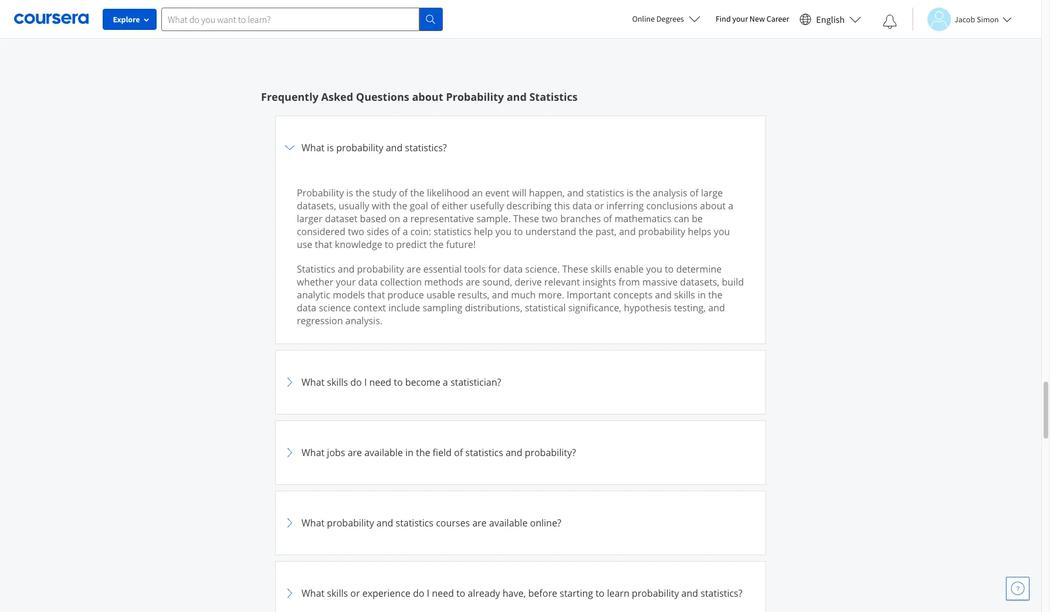 Task type: vqa. For each thing, say whether or not it's contained in the screenshot.
Summer's Submit
no



Task type: describe. For each thing, give the bounding box(es) containing it.
what skills do i need to become a statistician?
[[302, 376, 501, 389]]

understand
[[526, 225, 577, 238]]

of inside dropdown button
[[454, 447, 463, 460]]

to left predict
[[385, 238, 394, 251]]

and inside the what probability and statistics courses are available online? dropdown button
[[377, 517, 393, 530]]

what probability and statistics courses are available online?
[[302, 517, 562, 530]]

what skills or experience do i need to already have, before starting to learn probability and statistics?
[[302, 588, 743, 600]]

probability inside the what probability and statistics courses are available online? dropdown button
[[327, 517, 374, 530]]

predict
[[396, 238, 427, 251]]

chevron right image for what skills or experience do i need to already have, before starting to learn probability and statistics?
[[283, 587, 297, 601]]

explore
[[113, 14, 140, 25]]

more.
[[539, 289, 565, 302]]

build
[[722, 276, 744, 289]]

find your new career link
[[710, 12, 795, 26]]

future!
[[446, 238, 476, 251]]

list item containing what is probability and statistics?
[[275, 116, 767, 351]]

distributions,
[[465, 302, 523, 315]]

have,
[[503, 588, 526, 600]]

already
[[468, 588, 500, 600]]

with
[[372, 200, 391, 212]]

you inside statistics and probability are essential tools for data science. these skills enable you to determine whether your data collection methods are sound, derive relevant insights from massive datasets, build analytic models that produce usable results, and much more. important concepts and skills in the data science context include sampling distributions, statistical significance, hypothesis testing, and regression analysis.
[[646, 263, 663, 276]]

datasets, inside statistics and probability are essential tools for data science. these skills enable you to determine whether your data collection methods are sound, derive relevant insights from massive datasets, build analytic models that produce usable results, and much more. important concepts and skills in the data science context include sampling distributions, statistical significance, hypothesis testing, and regression analysis.
[[680, 276, 720, 289]]

and inside what jobs are available in the field of statistics and probability? dropdown button
[[506, 447, 523, 460]]

probability inside probability is the study of the likelihood an event will happen, and statistics is the analysis of large datasets, usually with the goal of either usefully describing this data or inferring conclusions about a larger dataset based on a representative sample. these two branches of mathematics can be considered two sides of a coin: statistics help you to understand the past, and probability helps you use that knowledge to predict the future!
[[297, 187, 344, 200]]

probability?
[[525, 447, 576, 460]]

statistics up branches
[[587, 187, 624, 200]]

help
[[474, 225, 493, 238]]

a inside dropdown button
[[443, 376, 448, 389]]

2 horizontal spatial you
[[714, 225, 730, 238]]

statistics? inside list item
[[405, 141, 447, 154]]

what jobs are available in the field of statistics and probability? button
[[283, 428, 759, 478]]

0 vertical spatial statistics
[[530, 90, 578, 104]]

produce
[[388, 289, 424, 302]]

probability inside what skills or experience do i need to already have, before starting to learn probability and statistics? dropdown button
[[632, 588, 679, 600]]

of right goal
[[431, 200, 440, 212]]

usable
[[427, 289, 456, 302]]

large
[[701, 187, 723, 200]]

use
[[297, 238, 312, 251]]

what for what skills or experience do i need to already have, before starting to learn probability and statistics?
[[302, 588, 325, 600]]

asked
[[321, 90, 353, 104]]

statistical
[[525, 302, 566, 315]]

what skills do i need to become a statistician? button
[[283, 358, 759, 407]]

chevron right image
[[283, 376, 297, 390]]

starting
[[560, 588, 593, 600]]

tools
[[464, 263, 486, 276]]

dataset
[[325, 212, 358, 225]]

of left "large" at the right of page
[[690, 187, 699, 200]]

that inside probability is the study of the likelihood an event will happen, and statistics is the analysis of large datasets, usually with the goal of either usefully describing this data or inferring conclusions about a larger dataset based on a representative sample. these two branches of mathematics can be considered two sides of a coin: statistics help you to understand the past, and probability helps you use that knowledge to predict the future!
[[315, 238, 333, 251]]

will
[[512, 187, 527, 200]]

online degrees
[[632, 13, 684, 24]]

that inside statistics and probability are essential tools for data science. these skills enable you to determine whether your data collection methods are sound, derive relevant insights from massive datasets, build analytic models that produce usable results, and much more. important concepts and skills in the data science context include sampling distributions, statistical significance, hypothesis testing, and regression analysis.
[[368, 289, 385, 302]]

collection
[[380, 276, 422, 289]]

i inside the what skills do i need to become a statistician? dropdown button
[[364, 376, 367, 389]]

in inside dropdown button
[[406, 447, 414, 460]]

to left learn
[[596, 588, 605, 600]]

to inside statistics and probability are essential tools for data science. these skills enable you to determine whether your data collection methods are sound, derive relevant insights from massive datasets, build analytic models that produce usable results, and much more. important concepts and skills in the data science context include sampling distributions, statistical significance, hypothesis testing, and regression analysis.
[[665, 263, 674, 276]]

massive
[[643, 276, 678, 289]]

data inside probability is the study of the likelihood an event will happen, and statistics is the analysis of large datasets, usually with the goal of either usefully describing this data or inferring conclusions about a larger dataset based on a representative sample. these two branches of mathematics can be considered two sides of a coin: statistics help you to understand the past, and probability helps you use that knowledge to predict the future!
[[573, 200, 592, 212]]

simon
[[977, 14, 999, 24]]

your inside 'link'
[[733, 13, 748, 24]]

degrees
[[657, 13, 684, 24]]

testing,
[[674, 302, 706, 315]]

concepts
[[614, 289, 653, 302]]

probability inside probability is the study of the likelihood an event will happen, and statistics is the analysis of large datasets, usually with the goal of either usefully describing this data or inferring conclusions about a larger dataset based on a representative sample. these two branches of mathematics can be considered two sides of a coin: statistics help you to understand the past, and probability helps you use that knowledge to predict the future!
[[639, 225, 686, 238]]

1 vertical spatial available
[[489, 517, 528, 530]]

a right "large" at the right of page
[[729, 200, 734, 212]]

become
[[405, 376, 441, 389]]

analysis.
[[346, 315, 383, 327]]

frequently asked questions about probability and statistics
[[261, 90, 578, 104]]

1 vertical spatial do
[[413, 588, 425, 600]]

these inside probability is the study of the likelihood an event will happen, and statistics is the analysis of large datasets, usually with the goal of either usefully describing this data or inferring conclusions about a larger dataset based on a representative sample. these two branches of mathematics can be considered two sides of a coin: statistics help you to understand the past, and probability helps you use that knowledge to predict the future!
[[513, 212, 539, 225]]

what skills do i need to become a statistician? list item
[[275, 350, 767, 415]]

past,
[[596, 225, 617, 238]]

for
[[488, 263, 501, 276]]

usefully
[[470, 200, 504, 212]]

much
[[511, 289, 536, 302]]

jacob simon button
[[913, 7, 1012, 31]]

the inside statistics and probability are essential tools for data science. these skills enable you to determine whether your data collection methods are sound, derive relevant insights from massive datasets, build analytic models that produce usable results, and much more. important concepts and skills in the data science context include sampling distributions, statistical significance, hypothesis testing, and regression analysis.
[[709, 289, 723, 302]]

sample.
[[477, 212, 511, 225]]

statistics down the either
[[434, 225, 472, 238]]

what for what skills do i need to become a statistician?
[[302, 376, 325, 389]]

analysis
[[653, 187, 688, 200]]

derive
[[515, 276, 542, 289]]

relevant
[[545, 276, 580, 289]]

these inside statistics and probability are essential tools for data science. these skills enable you to determine whether your data collection methods are sound, derive relevant insights from massive datasets, build analytic models that produce usable results, and much more. important concepts and skills in the data science context include sampling distributions, statistical significance, hypothesis testing, and regression analysis.
[[563, 263, 589, 276]]

from
[[619, 276, 640, 289]]

frequently
[[261, 90, 319, 104]]

helps
[[688, 225, 712, 238]]

be
[[692, 212, 703, 225]]

science.
[[525, 263, 560, 276]]

a right on
[[403, 212, 408, 225]]

on
[[389, 212, 400, 225]]

0 horizontal spatial need
[[369, 376, 392, 389]]

skills right chevron right icon
[[327, 376, 348, 389]]

chevron right image for what jobs are available in the field of statistics and probability?
[[283, 446, 297, 460]]

based
[[360, 212, 387, 225]]

regression
[[297, 315, 343, 327]]

mathematics
[[615, 212, 672, 225]]

0 horizontal spatial two
[[348, 225, 364, 238]]

statistics and probability are essential tools for data science. these skills enable you to determine whether your data collection methods are sound, derive relevant insights from massive datasets, build analytic models that produce usable results, and much more. important concepts and skills in the data science context include sampling distributions, statistical significance, hypothesis testing, and regression analysis.
[[297, 263, 744, 327]]

what for what jobs are available in the field of statistics and probability?
[[302, 447, 325, 460]]

online degrees button
[[623, 6, 710, 32]]

are left "sound,"
[[466, 276, 480, 289]]

this
[[554, 200, 570, 212]]

whether
[[297, 276, 333, 289]]

online?
[[530, 517, 562, 530]]

science
[[319, 302, 351, 315]]

results,
[[458, 289, 490, 302]]

study
[[373, 187, 397, 200]]



Task type: locate. For each thing, give the bounding box(es) containing it.
methods
[[425, 276, 464, 289]]

is for what
[[327, 141, 334, 154]]

include
[[389, 302, 420, 315]]

in down determine
[[698, 289, 706, 302]]

1 horizontal spatial these
[[563, 263, 589, 276]]

essential
[[423, 263, 462, 276]]

knowledge
[[335, 238, 382, 251]]

0 horizontal spatial i
[[364, 376, 367, 389]]

and
[[507, 90, 527, 104], [386, 141, 403, 154], [567, 187, 584, 200], [619, 225, 636, 238], [338, 263, 355, 276], [492, 289, 509, 302], [655, 289, 672, 302], [709, 302, 725, 315], [506, 447, 523, 460], [377, 517, 393, 530], [682, 588, 699, 600]]

1 horizontal spatial you
[[646, 263, 663, 276]]

what
[[302, 141, 325, 154], [302, 376, 325, 389], [302, 447, 325, 460], [302, 517, 325, 530], [302, 588, 325, 600]]

datasets, up testing,
[[680, 276, 720, 289]]

coin:
[[411, 225, 431, 238]]

representative
[[411, 212, 474, 225]]

what probability and statistics courses are available online? list item
[[275, 491, 767, 556]]

1 vertical spatial these
[[563, 263, 589, 276]]

are inside what jobs are available in the field of statistics and probability? dropdown button
[[348, 447, 362, 460]]

available left online?
[[489, 517, 528, 530]]

describing
[[507, 200, 552, 212]]

2 what from the top
[[302, 376, 325, 389]]

0 horizontal spatial available
[[365, 447, 403, 460]]

what is probability and statistics?
[[302, 141, 447, 154]]

0 horizontal spatial you
[[496, 225, 512, 238]]

or inside probability is the study of the likelihood an event will happen, and statistics is the analysis of large datasets, usually with the goal of either usefully describing this data or inferring conclusions about a larger dataset based on a representative sample. these two branches of mathematics can be considered two sides of a coin: statistics help you to understand the past, and probability helps you use that knowledge to predict the future!
[[595, 200, 604, 212]]

1 horizontal spatial available
[[489, 517, 528, 530]]

datasets, inside probability is the study of the likelihood an event will happen, and statistics is the analysis of large datasets, usually with the goal of either usefully describing this data or inferring conclusions about a larger dataset based on a representative sample. these two branches of mathematics can be considered two sides of a coin: statistics help you to understand the past, and probability helps you use that knowledge to predict the future!
[[297, 200, 336, 212]]

statistics left courses
[[396, 517, 434, 530]]

two left sides
[[348, 225, 364, 238]]

the left 'past,'
[[579, 225, 593, 238]]

2 horizontal spatial is
[[627, 187, 634, 200]]

the left likelihood
[[410, 187, 425, 200]]

0 vertical spatial that
[[315, 238, 333, 251]]

a
[[729, 200, 734, 212], [403, 212, 408, 225], [403, 225, 408, 238], [443, 376, 448, 389]]

of right sides
[[392, 225, 400, 238]]

available right jobs
[[365, 447, 403, 460]]

before
[[529, 588, 558, 600]]

1 vertical spatial or
[[351, 588, 360, 600]]

need left already
[[432, 588, 454, 600]]

1 what from the top
[[302, 141, 325, 154]]

1 vertical spatial need
[[432, 588, 454, 600]]

an
[[472, 187, 483, 200]]

chevron right image inside what jobs are available in the field of statistics and probability? dropdown button
[[283, 446, 297, 460]]

field
[[433, 447, 452, 460]]

event
[[486, 187, 510, 200]]

sampling
[[423, 302, 463, 315]]

statistician?
[[451, 376, 501, 389]]

data
[[573, 200, 592, 212], [504, 263, 523, 276], [358, 276, 378, 289], [297, 302, 316, 315]]

0 horizontal spatial is
[[327, 141, 334, 154]]

0 horizontal spatial about
[[412, 90, 443, 104]]

1 horizontal spatial datasets,
[[680, 276, 720, 289]]

datasets,
[[297, 200, 336, 212], [680, 276, 720, 289]]

of
[[399, 187, 408, 200], [690, 187, 699, 200], [431, 200, 440, 212], [604, 212, 612, 225], [392, 225, 400, 238], [454, 447, 463, 460]]

coursera image
[[14, 10, 89, 28]]

considered
[[297, 225, 346, 238]]

1 horizontal spatial about
[[700, 200, 726, 212]]

jobs
[[327, 447, 345, 460]]

probability is the study of the likelihood an event will happen, and statistics is the analysis of large datasets, usually with the goal of either usefully describing this data or inferring conclusions about a larger dataset based on a representative sample. these two branches of mathematics can be considered two sides of a coin: statistics help you to understand the past, and probability helps you use that knowledge to predict the future!
[[297, 187, 734, 251]]

show notifications image
[[883, 15, 897, 29]]

to left already
[[457, 588, 466, 600]]

1 vertical spatial that
[[368, 289, 385, 302]]

1 vertical spatial i
[[427, 588, 430, 600]]

about up "helps"
[[700, 200, 726, 212]]

what inside list item
[[302, 141, 325, 154]]

skills left enable
[[591, 263, 612, 276]]

1 vertical spatial in
[[406, 447, 414, 460]]

important
[[567, 289, 611, 302]]

or inside dropdown button
[[351, 588, 360, 600]]

chevron right image for what probability and statistics courses are available online?
[[283, 516, 297, 531]]

list
[[275, 116, 767, 613]]

1 vertical spatial statistics?
[[701, 588, 743, 600]]

that right models
[[368, 289, 385, 302]]

0 horizontal spatial statistics?
[[405, 141, 447, 154]]

or left inferring
[[595, 200, 604, 212]]

about right questions
[[412, 90, 443, 104]]

find your new career
[[716, 13, 790, 24]]

0 vertical spatial do
[[351, 376, 362, 389]]

what is probability and statistics? button
[[283, 123, 759, 173]]

find
[[716, 13, 731, 24]]

of right study
[[399, 187, 408, 200]]

3 chevron right image from the top
[[283, 516, 297, 531]]

data right this
[[573, 200, 592, 212]]

1 horizontal spatial is
[[346, 187, 353, 200]]

larger
[[297, 212, 323, 225]]

1 horizontal spatial do
[[413, 588, 425, 600]]

can
[[674, 212, 690, 225]]

is up "mathematics"
[[627, 187, 634, 200]]

that right use
[[315, 238, 333, 251]]

0 vertical spatial available
[[365, 447, 403, 460]]

jacob
[[955, 14, 976, 24]]

chevron right image inside what skills or experience do i need to already have, before starting to learn probability and statistics? dropdown button
[[283, 587, 297, 601]]

1 horizontal spatial probability
[[446, 90, 504, 104]]

the left goal
[[393, 200, 407, 212]]

to left the 'become'
[[394, 376, 403, 389]]

jacob simon
[[955, 14, 999, 24]]

data right for
[[504, 263, 523, 276]]

the
[[356, 187, 370, 200], [410, 187, 425, 200], [636, 187, 651, 200], [393, 200, 407, 212], [579, 225, 593, 238], [430, 238, 444, 251], [709, 289, 723, 302], [416, 447, 430, 460]]

these up 'important'
[[563, 263, 589, 276]]

of right branches
[[604, 212, 612, 225]]

is down asked
[[327, 141, 334, 154]]

list containing what is probability and statistics?
[[275, 116, 767, 613]]

a left coin: on the left of page
[[403, 225, 408, 238]]

are right jobs
[[348, 447, 362, 460]]

and inside what skills or experience do i need to already have, before starting to learn probability and statistics? dropdown button
[[682, 588, 699, 600]]

two down happen,
[[542, 212, 558, 225]]

the up "mathematics"
[[636, 187, 651, 200]]

models
[[333, 289, 365, 302]]

your inside statistics and probability are essential tools for data science. these skills enable you to determine whether your data collection methods are sound, derive relevant insights from massive datasets, build analytic models that produce usable results, and much more. important concepts and skills in the data science context include sampling distributions, statistical significance, hypothesis testing, and regression analysis.
[[336, 276, 356, 289]]

1 horizontal spatial i
[[427, 588, 430, 600]]

1 vertical spatial probability
[[297, 187, 344, 200]]

about inside probability is the study of the likelihood an event will happen, and statistics is the analysis of large datasets, usually with the goal of either usefully describing this data or inferring conclusions about a larger dataset based on a representative sample. these two branches of mathematics can be considered two sides of a coin: statistics help you to understand the past, and probability helps you use that knowledge to predict the future!
[[700, 200, 726, 212]]

1 horizontal spatial or
[[595, 200, 604, 212]]

experience
[[363, 588, 411, 600]]

What do you want to learn? text field
[[161, 7, 420, 31]]

statistics inside statistics and probability are essential tools for data science. these skills enable you to determine whether your data collection methods are sound, derive relevant insights from massive datasets, build analytic models that produce usable results, and much more. important concepts and skills in the data science context include sampling distributions, statistical significance, hypothesis testing, and regression analysis.
[[297, 263, 335, 276]]

explore button
[[103, 9, 157, 30]]

what probability and statistics courses are available online? button
[[283, 499, 759, 548]]

is for probability
[[346, 187, 353, 200]]

of right field
[[454, 447, 463, 460]]

are inside the what probability and statistics courses are available online? dropdown button
[[473, 517, 487, 530]]

statistics? inside list item
[[701, 588, 743, 600]]

you right enable
[[646, 263, 663, 276]]

1 vertical spatial statistics
[[297, 263, 335, 276]]

2 chevron right image from the top
[[283, 446, 297, 460]]

likelihood
[[427, 187, 470, 200]]

is up dataset
[[346, 187, 353, 200]]

i inside what skills or experience do i need to already have, before starting to learn probability and statistics? dropdown button
[[427, 588, 430, 600]]

in inside statistics and probability are essential tools for data science. these skills enable you to determine whether your data collection methods are sound, derive relevant insights from massive datasets, build analytic models that produce usable results, and much more. important concepts and skills in the data science context include sampling distributions, statistical significance, hypothesis testing, and regression analysis.
[[698, 289, 706, 302]]

3 what from the top
[[302, 447, 325, 460]]

1 horizontal spatial two
[[542, 212, 558, 225]]

are down predict
[[407, 263, 421, 276]]

1 horizontal spatial need
[[432, 588, 454, 600]]

are
[[407, 263, 421, 276], [466, 276, 480, 289], [348, 447, 362, 460], [473, 517, 487, 530]]

a right the 'become'
[[443, 376, 448, 389]]

your
[[733, 13, 748, 24], [336, 276, 356, 289]]

goal
[[410, 200, 428, 212]]

significance,
[[569, 302, 622, 315]]

0 horizontal spatial probability
[[297, 187, 344, 200]]

courses
[[436, 517, 470, 530]]

what for what probability and statistics courses are available online?
[[302, 517, 325, 530]]

you
[[496, 225, 512, 238], [714, 225, 730, 238], [646, 263, 663, 276]]

what skills or experience do i need to already have, before starting to learn probability and statistics? button
[[283, 569, 759, 613]]

5 what from the top
[[302, 588, 325, 600]]

to down the describing
[[514, 225, 523, 238]]

i
[[364, 376, 367, 389], [427, 588, 430, 600]]

either
[[442, 200, 468, 212]]

need left the 'become'
[[369, 376, 392, 389]]

4 what from the top
[[302, 517, 325, 530]]

or left the experience
[[351, 588, 360, 600]]

skills left the experience
[[327, 588, 348, 600]]

that
[[315, 238, 333, 251], [368, 289, 385, 302]]

1 horizontal spatial that
[[368, 289, 385, 302]]

in left field
[[406, 447, 414, 460]]

usually
[[339, 200, 369, 212]]

chevron right image
[[283, 141, 297, 155], [283, 446, 297, 460], [283, 516, 297, 531], [283, 587, 297, 601]]

the right testing,
[[709, 289, 723, 302]]

the inside dropdown button
[[416, 447, 430, 460]]

list item
[[275, 116, 767, 351]]

you right help
[[496, 225, 512, 238]]

the left study
[[356, 187, 370, 200]]

0 vertical spatial need
[[369, 376, 392, 389]]

0 horizontal spatial do
[[351, 376, 362, 389]]

determine
[[677, 263, 722, 276]]

to left determine
[[665, 263, 674, 276]]

sound,
[[483, 276, 512, 289]]

hypothesis
[[624, 302, 672, 315]]

what for what is probability and statistics?
[[302, 141, 325, 154]]

chevron right image for what is probability and statistics?
[[283, 141, 297, 155]]

is inside dropdown button
[[327, 141, 334, 154]]

the left field
[[416, 447, 430, 460]]

statistics
[[587, 187, 624, 200], [434, 225, 472, 238], [466, 447, 503, 460], [396, 517, 434, 530]]

0 vertical spatial datasets,
[[297, 200, 336, 212]]

probability
[[336, 141, 384, 154], [639, 225, 686, 238], [357, 263, 404, 276], [327, 517, 374, 530], [632, 588, 679, 600]]

inferring
[[607, 200, 644, 212]]

0 vertical spatial your
[[733, 13, 748, 24]]

learn
[[607, 588, 630, 600]]

chevron right image inside the what probability and statistics courses are available online? dropdown button
[[283, 516, 297, 531]]

you right "helps"
[[714, 225, 730, 238]]

i left the 'become'
[[364, 376, 367, 389]]

branches
[[561, 212, 601, 225]]

what jobs are available in the field of statistics and probability? list item
[[275, 421, 767, 485]]

0 horizontal spatial these
[[513, 212, 539, 225]]

1 horizontal spatial statistics
[[530, 90, 578, 104]]

0 horizontal spatial datasets,
[[297, 200, 336, 212]]

1 horizontal spatial your
[[733, 13, 748, 24]]

enable
[[614, 263, 644, 276]]

these down will
[[513, 212, 539, 225]]

0 vertical spatial about
[[412, 90, 443, 104]]

your up science
[[336, 276, 356, 289]]

1 vertical spatial datasets,
[[680, 276, 720, 289]]

new
[[750, 13, 765, 24]]

1 vertical spatial your
[[336, 276, 356, 289]]

what jobs are available in the field of statistics and probability?
[[302, 447, 576, 460]]

english
[[817, 13, 845, 25]]

english button
[[795, 0, 866, 38]]

datasets, up considered
[[297, 200, 336, 212]]

your right find
[[733, 13, 748, 24]]

0 vertical spatial i
[[364, 376, 367, 389]]

0 horizontal spatial that
[[315, 238, 333, 251]]

statistics?
[[405, 141, 447, 154], [701, 588, 743, 600]]

and inside what is probability and statistics? dropdown button
[[386, 141, 403, 154]]

insights
[[583, 276, 616, 289]]

probability inside what is probability and statistics? dropdown button
[[336, 141, 384, 154]]

0 vertical spatial or
[[595, 200, 604, 212]]

0 vertical spatial probability
[[446, 90, 504, 104]]

0 horizontal spatial your
[[336, 276, 356, 289]]

data down whether
[[297, 302, 316, 315]]

data up context
[[358, 276, 378, 289]]

the left future!
[[430, 238, 444, 251]]

probability inside statistics and probability are essential tools for data science. these skills enable you to determine whether your data collection methods are sound, derive relevant insights from massive datasets, build analytic models that produce usable results, and much more. important concepts and skills in the data science context include sampling distributions, statistical significance, hypothesis testing, and regression analysis.
[[357, 263, 404, 276]]

None search field
[[161, 7, 443, 31]]

1 chevron right image from the top
[[283, 141, 297, 155]]

0 vertical spatial statistics?
[[405, 141, 447, 154]]

0 vertical spatial these
[[513, 212, 539, 225]]

1 vertical spatial about
[[700, 200, 726, 212]]

context
[[353, 302, 386, 315]]

chevron down image
[[45, 18, 53, 26]]

1 horizontal spatial in
[[698, 289, 706, 302]]

4 chevron right image from the top
[[283, 587, 297, 601]]

i right the experience
[[427, 588, 430, 600]]

chevron right image inside what is probability and statistics? dropdown button
[[283, 141, 297, 155]]

1 horizontal spatial statistics?
[[701, 588, 743, 600]]

statistics right field
[[466, 447, 503, 460]]

what skills or experience do i need to already have, before starting to learn probability and statistics? list item
[[275, 562, 767, 613]]

0 horizontal spatial in
[[406, 447, 414, 460]]

are right courses
[[473, 517, 487, 530]]

0 horizontal spatial or
[[351, 588, 360, 600]]

is
[[327, 141, 334, 154], [346, 187, 353, 200], [627, 187, 634, 200]]

0 horizontal spatial statistics
[[297, 263, 335, 276]]

help center image
[[1011, 582, 1025, 596]]

happen,
[[529, 187, 565, 200]]

0 vertical spatial in
[[698, 289, 706, 302]]

career
[[767, 13, 790, 24]]

skills down determine
[[674, 289, 695, 302]]

statistics
[[530, 90, 578, 104], [297, 263, 335, 276]]



